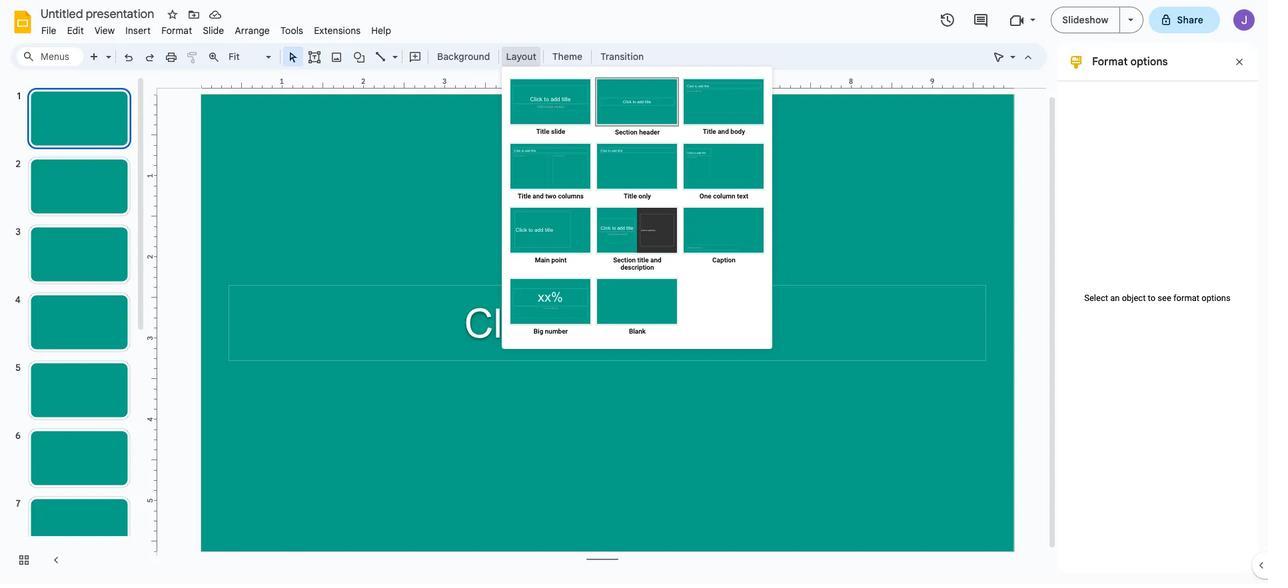 Task type: vqa. For each thing, say whether or not it's contained in the screenshot.
third heading from the bottom
no



Task type: locate. For each thing, give the bounding box(es) containing it.
number
[[545, 328, 568, 335]]

and inside section title and description
[[651, 257, 662, 264]]

layout button
[[502, 47, 541, 67]]

edit menu item
[[62, 23, 89, 39]]

edit
[[67, 25, 84, 37]]

title only
[[624, 193, 651, 200]]

navigation
[[0, 75, 147, 585]]

0 horizontal spatial and
[[533, 193, 544, 200]]

format menu item
[[156, 23, 198, 39]]

0 horizontal spatial options
[[1131, 55, 1169, 69]]

extensions menu item
[[309, 23, 366, 39]]

2 horizontal spatial and
[[718, 128, 729, 135]]

to
[[1149, 294, 1156, 304]]

1 vertical spatial section
[[614, 257, 636, 264]]

arrange menu item
[[230, 23, 275, 39]]

section inside section title and description
[[614, 257, 636, 264]]

description
[[621, 264, 654, 271]]

new slide with layout image
[[103, 48, 111, 53]]

row down section header
[[508, 141, 768, 205]]

2 vertical spatial and
[[651, 257, 662, 264]]

1 vertical spatial and
[[533, 193, 544, 200]]

1 horizontal spatial and
[[651, 257, 662, 264]]

background button
[[431, 47, 496, 67]]

0 horizontal spatial format
[[161, 25, 192, 37]]

title left body
[[703, 128, 717, 135]]

format down 'slideshow' at the top right
[[1093, 55, 1128, 69]]

layout
[[506, 51, 537, 63]]

menu bar
[[36, 17, 397, 39]]

select
[[1085, 294, 1109, 304]]

2 row from the top
[[508, 141, 768, 205]]

mode and view toolbar
[[989, 43, 1039, 70]]

tools
[[281, 25, 303, 37]]

shape image
[[352, 47, 367, 66]]

title for title only
[[624, 193, 637, 200]]

help menu item
[[366, 23, 397, 39]]

1 vertical spatial options
[[1202, 294, 1231, 304]]

row down title only
[[508, 205, 768, 276]]

0 vertical spatial format
[[161, 25, 192, 37]]

title left only
[[624, 193, 637, 200]]

and right title on the top
[[651, 257, 662, 264]]

section left title on the top
[[614, 257, 636, 264]]

object
[[1123, 294, 1146, 304]]

0 vertical spatial section
[[615, 129, 638, 136]]

two
[[546, 193, 557, 200]]

background
[[437, 51, 490, 63]]

file
[[41, 25, 56, 37]]

options
[[1131, 55, 1169, 69], [1202, 294, 1231, 304]]

an
[[1111, 294, 1120, 304]]

section for section header
[[615, 129, 638, 136]]

main
[[535, 257, 550, 264]]

title
[[536, 128, 550, 135], [703, 128, 717, 135], [518, 193, 531, 200], [624, 193, 637, 200]]

0 vertical spatial options
[[1131, 55, 1169, 69]]

3 row from the top
[[508, 205, 768, 276]]

help
[[372, 25, 391, 37]]

options down presentation options image
[[1131, 55, 1169, 69]]

row down transition
[[508, 76, 768, 141]]

share
[[1178, 14, 1204, 26]]

section
[[615, 129, 638, 136], [614, 257, 636, 264]]

0 vertical spatial and
[[718, 128, 729, 135]]

format
[[161, 25, 192, 37], [1093, 55, 1128, 69]]

row containing title and two columns
[[508, 141, 768, 205]]

title for title and two columns
[[518, 193, 531, 200]]

format down star option
[[161, 25, 192, 37]]

and
[[718, 128, 729, 135], [533, 193, 544, 200], [651, 257, 662, 264]]

and for body
[[718, 128, 729, 135]]

1 row from the top
[[508, 76, 768, 141]]

insert
[[126, 25, 151, 37]]

format options
[[1093, 55, 1169, 69]]

cell inside format options application
[[681, 276, 768, 340]]

format inside section
[[1093, 55, 1128, 69]]

format for format
[[161, 25, 192, 37]]

Zoom field
[[225, 47, 277, 67]]

format options application
[[0, 0, 1269, 585]]

format inside menu item
[[161, 25, 192, 37]]

1 vertical spatial format
[[1093, 55, 1128, 69]]

4 row from the top
[[508, 276, 768, 340]]

tools menu item
[[275, 23, 309, 39]]

insert menu item
[[120, 23, 156, 39]]

row
[[508, 76, 768, 141], [508, 141, 768, 205], [508, 205, 768, 276], [508, 276, 768, 340]]

transition
[[601, 51, 644, 63]]

cell
[[681, 276, 768, 340]]

row down description
[[508, 276, 768, 340]]

row containing title slide
[[508, 76, 768, 141]]

1 horizontal spatial format
[[1093, 55, 1128, 69]]

extensions
[[314, 25, 361, 37]]

title left two
[[518, 193, 531, 200]]

Star checkbox
[[163, 5, 182, 24]]

options right format
[[1202, 294, 1231, 304]]

one column text
[[700, 193, 749, 200]]

column
[[714, 193, 736, 200]]

slide
[[551, 128, 566, 135]]

section left header at the top right of page
[[615, 129, 638, 136]]

slide menu item
[[198, 23, 230, 39]]

title left slide
[[536, 128, 550, 135]]

and left two
[[533, 193, 544, 200]]

menu bar containing file
[[36, 17, 397, 39]]

and left body
[[718, 128, 729, 135]]



Task type: describe. For each thing, give the bounding box(es) containing it.
text
[[737, 193, 749, 200]]

format for format options
[[1093, 55, 1128, 69]]

body
[[731, 128, 745, 135]]

row containing main point
[[508, 205, 768, 276]]

title slide
[[536, 128, 566, 135]]

1 horizontal spatial options
[[1202, 294, 1231, 304]]

insert image image
[[329, 47, 344, 66]]

select an object to see format options element
[[1078, 294, 1238, 304]]

section for section title and description
[[614, 257, 636, 264]]

and for two
[[533, 193, 544, 200]]

transition button
[[595, 47, 650, 67]]

big number
[[534, 328, 568, 335]]

theme button
[[547, 47, 589, 67]]

section header
[[615, 129, 660, 136]]

big
[[534, 328, 544, 335]]

title and body
[[703, 128, 745, 135]]

Rename text field
[[36, 5, 162, 21]]

theme
[[553, 51, 583, 63]]

format
[[1174, 294, 1200, 304]]

only
[[639, 193, 651, 200]]

Zoom text field
[[227, 47, 264, 66]]

view menu item
[[89, 23, 120, 39]]

arrange
[[235, 25, 270, 37]]

select line image
[[389, 48, 398, 53]]

point
[[552, 257, 567, 264]]

header
[[640, 129, 660, 136]]

caption
[[713, 257, 736, 264]]

section title and description
[[614, 257, 662, 271]]

title for title slide
[[536, 128, 550, 135]]

navigation inside format options application
[[0, 75, 147, 585]]

blank
[[629, 328, 646, 335]]

main point
[[535, 257, 567, 264]]

view
[[95, 25, 115, 37]]

title and two columns
[[518, 193, 584, 200]]

menu bar banner
[[0, 0, 1269, 585]]

slideshow
[[1063, 14, 1109, 26]]

main toolbar
[[83, 47, 651, 67]]

format options section
[[1058, 43, 1258, 574]]

share button
[[1149, 7, 1221, 33]]

Menus field
[[17, 47, 83, 66]]

file menu item
[[36, 23, 62, 39]]

presentation options image
[[1128, 19, 1134, 21]]

select an object to see format options
[[1085, 294, 1231, 304]]

title for title and body
[[703, 128, 717, 135]]

slideshow button
[[1052, 7, 1120, 33]]

columns
[[558, 193, 584, 200]]

one
[[700, 193, 712, 200]]

see
[[1158, 294, 1172, 304]]

menu bar inside menu bar banner
[[36, 17, 397, 39]]

title
[[638, 257, 649, 264]]

row containing big number
[[508, 276, 768, 340]]

slide
[[203, 25, 224, 37]]



